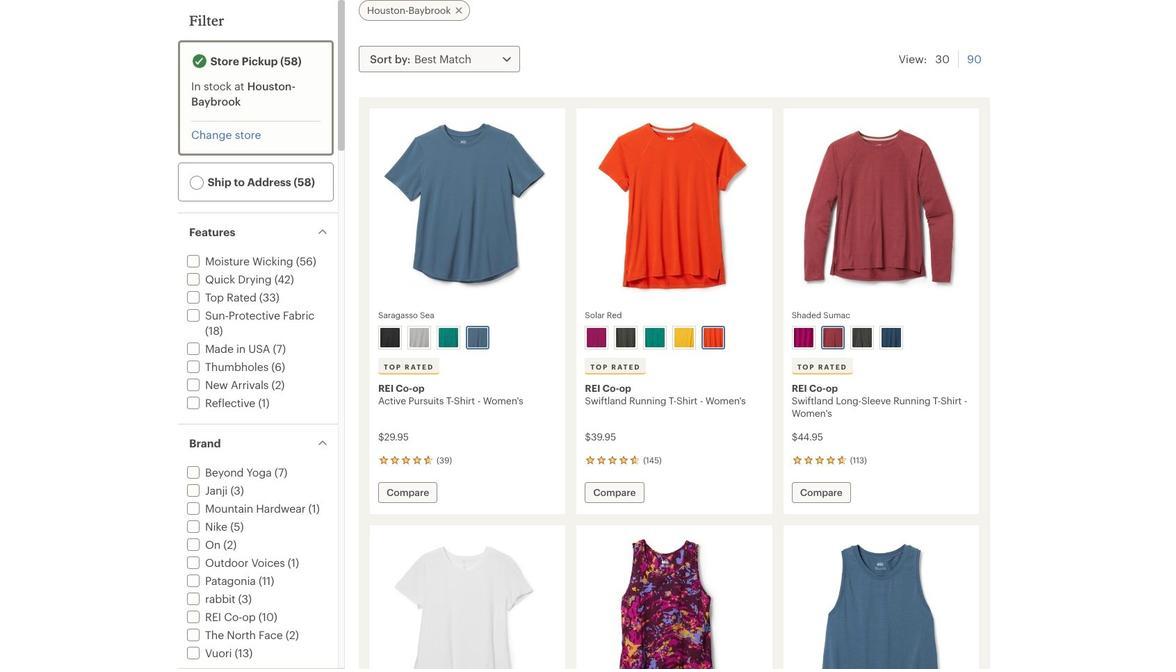 Task type: describe. For each thing, give the bounding box(es) containing it.
rei co-op swiftland long-sleeve running t-shirt - women's 0 image
[[792, 117, 971, 301]]

add filter: ship to address (58) image
[[190, 176, 204, 190]]

solar red image
[[704, 328, 723, 348]]

rei co-op active pursuits t-shirt - women's 0 image
[[378, 117, 557, 301]]

saragasso sea image for shaded sumac icon at the right
[[881, 328, 901, 348]]

group for "rei co-op swiftland long-sleeve running t-shirt - women's 0" image
[[789, 323, 973, 353]]

cosmic magenta image for 'group' corresponding to "rei co-op swiftland long-sleeve running t-shirt - women's 0" image
[[794, 328, 813, 348]]

saragasso sea image for alloy gray heather icon
[[468, 328, 487, 348]]

rei co-op active pursuits tank top - women's 0 image
[[792, 534, 971, 670]]

group for rei co-op swiftland running t-shirt - women's 0 image at right top
[[582, 323, 766, 353]]

1 pirate black heather image from the left
[[616, 328, 636, 348]]



Task type: locate. For each thing, give the bounding box(es) containing it.
0 horizontal spatial group
[[375, 323, 559, 353]]

pirate black heather image left crater teal icon
[[616, 328, 636, 348]]

saragasso sea image right crater teal image
[[468, 328, 487, 348]]

2 horizontal spatial group
[[789, 323, 973, 353]]

saragasso sea image
[[468, 328, 487, 348], [881, 328, 901, 348]]

0 horizontal spatial cosmic magenta image
[[587, 328, 607, 348]]

2 cosmic magenta image from the left
[[794, 328, 813, 348]]

1 horizontal spatial pirate black heather image
[[852, 328, 872, 348]]

2 saragasso sea image from the left
[[881, 328, 901, 348]]

1 group from the left
[[375, 323, 559, 353]]

cosmic magenta image left crater teal icon
[[587, 328, 607, 348]]

cosmic magenta image left shaded sumac icon at the right
[[794, 328, 813, 348]]

2 group from the left
[[582, 323, 766, 353]]

crater teal image
[[439, 328, 458, 348]]

1 saragasso sea image from the left
[[468, 328, 487, 348]]

rei co-op swiftland grid running tank top - women's 0 image
[[585, 534, 764, 670]]

shaded sumac image
[[823, 328, 843, 348]]

2 pirate black heather image from the left
[[852, 328, 872, 348]]

1 horizontal spatial saragasso sea image
[[881, 328, 901, 348]]

beyond yoga on the down low t-shirt - women's 0 image
[[378, 534, 557, 670]]

cosmic magenta image
[[587, 328, 607, 348], [794, 328, 813, 348]]

0 horizontal spatial pirate black heather image
[[616, 328, 636, 348]]

3 group from the left
[[789, 323, 973, 353]]

group
[[375, 323, 559, 353], [582, 323, 766, 353], [789, 323, 973, 353]]

1 horizontal spatial group
[[582, 323, 766, 353]]

rei co-op swiftland running t-shirt - women's 0 image
[[585, 117, 764, 301]]

0 horizontal spatial saragasso sea image
[[468, 328, 487, 348]]

1 horizontal spatial cosmic magenta image
[[794, 328, 813, 348]]

goldenrod image
[[675, 328, 694, 348]]

cosmic magenta image for rei co-op swiftland running t-shirt - women's 0 image at right top 'group'
[[587, 328, 607, 348]]

pirate black heather image right shaded sumac icon at the right
[[852, 328, 872, 348]]

pirate black heather image
[[616, 328, 636, 348], [852, 328, 872, 348]]

1 cosmic magenta image from the left
[[587, 328, 607, 348]]

black image
[[380, 328, 400, 348]]

group for rei co-op active pursuits t-shirt - women's 0 image
[[375, 323, 559, 353]]

alloy gray heather image
[[410, 328, 429, 348]]

crater teal image
[[646, 328, 665, 348]]

saragasso sea image right shaded sumac icon at the right
[[881, 328, 901, 348]]



Task type: vqa. For each thing, say whether or not it's contained in the screenshot.
foam
no



